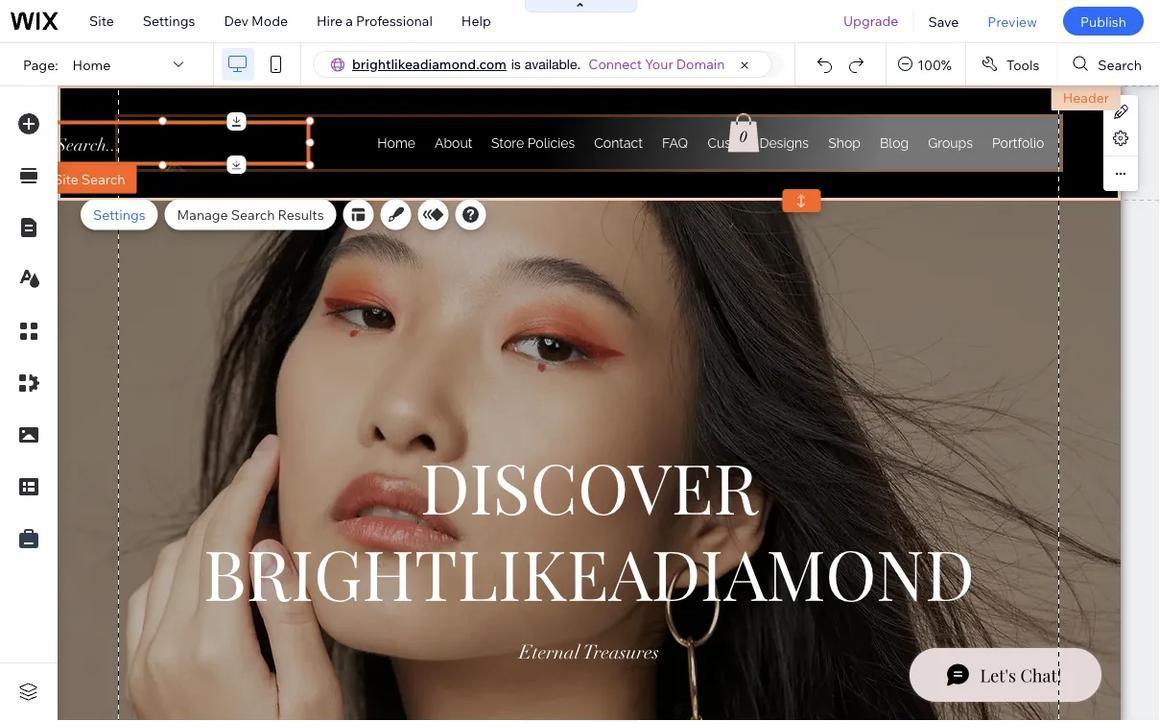 Task type: vqa. For each thing, say whether or not it's contained in the screenshot.
2 at the top of the page
yes



Task type: describe. For each thing, give the bounding box(es) containing it.
tools
[[1007, 56, 1040, 73]]

domain
[[677, 56, 725, 72]]

search button
[[1059, 43, 1160, 85]]

publish
[[1081, 13, 1127, 30]]

manage search results
[[177, 206, 324, 223]]

header for header
[[1064, 89, 1110, 106]]

connect
[[589, 56, 643, 72]]

is available. connect your domain
[[512, 56, 725, 72]]

upgrade
[[844, 12, 899, 29]]

header for header column 2
[[1064, 89, 1110, 106]]

2 vertical spatial search
[[231, 206, 275, 223]]

hire
[[317, 12, 343, 29]]

save
[[929, 13, 960, 30]]

100%
[[918, 56, 952, 73]]

help
[[462, 12, 491, 29]]

wix
[[27, 170, 51, 187]]

0 vertical spatial site
[[89, 12, 114, 29]]

1 vertical spatial settings
[[93, 206, 146, 223]]

available.
[[525, 56, 581, 72]]

100% button
[[887, 43, 966, 85]]

wix site search
[[27, 170, 125, 187]]

2
[[265, 99, 272, 114]]

column
[[221, 99, 263, 114]]

mode
[[252, 12, 288, 29]]

preview
[[988, 13, 1038, 30]]

home
[[73, 56, 111, 73]]

1 vertical spatial site
[[54, 170, 78, 187]]



Task type: locate. For each thing, give the bounding box(es) containing it.
0 horizontal spatial site
[[54, 170, 78, 187]]

your
[[646, 56, 674, 72]]

0 vertical spatial search
[[1099, 56, 1143, 73]]

settings
[[143, 12, 195, 29], [93, 206, 146, 223]]

settings down wix site search
[[93, 206, 146, 223]]

is
[[512, 56, 521, 72]]

tools button
[[967, 43, 1058, 85]]

1 horizontal spatial site
[[89, 12, 114, 29]]

search down publish
[[1099, 56, 1143, 73]]

header column 2
[[221, 89, 1110, 114]]

settings left dev
[[143, 12, 195, 29]]

hire a professional
[[317, 12, 433, 29]]

dev mode
[[224, 12, 288, 29]]

brightlikeadiamond.com
[[352, 56, 507, 72]]

save button
[[915, 0, 974, 42]]

search right "wix"
[[81, 170, 125, 187]]

0 horizontal spatial search
[[81, 170, 125, 187]]

1 vertical spatial search
[[81, 170, 125, 187]]

publish button
[[1064, 7, 1145, 36]]

site
[[89, 12, 114, 29], [54, 170, 78, 187]]

manage
[[177, 206, 228, 223]]

2 horizontal spatial search
[[1099, 56, 1143, 73]]

search left results
[[231, 206, 275, 223]]

dev
[[224, 12, 249, 29]]

a
[[346, 12, 353, 29]]

header
[[1064, 89, 1110, 106], [1064, 89, 1110, 106]]

header inside header column 2
[[1064, 89, 1110, 106]]

professional
[[356, 12, 433, 29]]

1 horizontal spatial search
[[231, 206, 275, 223]]

search
[[1099, 56, 1143, 73], [81, 170, 125, 187], [231, 206, 275, 223]]

site right "wix"
[[54, 170, 78, 187]]

site up home in the left top of the page
[[89, 12, 114, 29]]

search inside button
[[1099, 56, 1143, 73]]

0 vertical spatial settings
[[143, 12, 195, 29]]

preview button
[[974, 0, 1052, 42]]

results
[[278, 206, 324, 223]]



